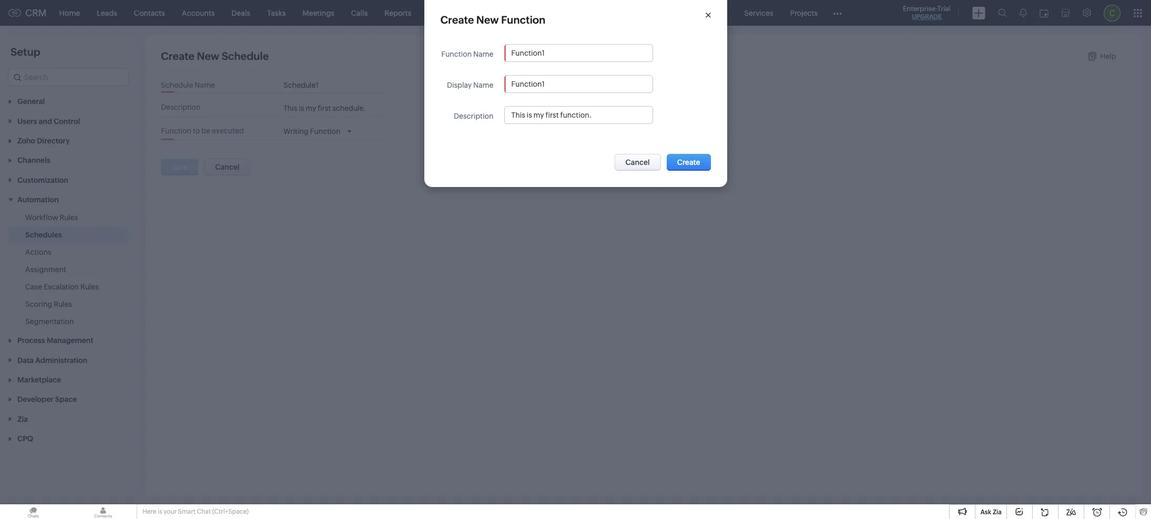 Task type: describe. For each thing, give the bounding box(es) containing it.
your
[[164, 509, 177, 516]]

analytics link
[[420, 0, 468, 26]]

contacts
[[134, 9, 165, 17]]

executed
[[212, 127, 244, 135]]

workflow rules
[[25, 214, 78, 222]]

case escalation rules
[[25, 283, 99, 291]]

create new schedule
[[161, 50, 269, 62]]

assignment link
[[25, 265, 66, 275]]

smart
[[178, 509, 196, 516]]

calls
[[351, 9, 368, 17]]

rules for workflow rules
[[60, 214, 78, 222]]

0 vertical spatial description
[[161, 103, 201, 112]]

name for display name
[[473, 81, 494, 89]]

Specify a schedule name text field
[[284, 81, 325, 89]]

accounts link
[[174, 0, 223, 26]]

1 vertical spatial description
[[454, 112, 494, 120]]

trial
[[938, 5, 951, 13]]

display
[[447, 81, 472, 89]]

workflow
[[25, 214, 58, 222]]

contacts link
[[126, 0, 174, 26]]

home link
[[51, 0, 88, 26]]

leads
[[97, 9, 117, 17]]

escalation
[[44, 283, 79, 291]]

chats image
[[0, 505, 66, 520]]

deals link
[[223, 0, 259, 26]]

upgrade
[[912, 13, 942, 21]]

crm link
[[8, 7, 47, 18]]

tasks
[[267, 9, 286, 17]]

chat
[[197, 509, 211, 516]]

enterprise-
[[903, 5, 938, 13]]

function for function to be executed
[[161, 127, 192, 135]]

0 vertical spatial schedule
[[222, 50, 269, 62]]

help link
[[1089, 52, 1117, 61]]

setup
[[11, 46, 40, 58]]

automation
[[17, 196, 59, 204]]

new for schedule
[[197, 50, 219, 62]]

cancel button
[[615, 154, 661, 171]]

segmentation link
[[25, 317, 74, 327]]

create button
[[667, 154, 711, 171]]

products
[[477, 9, 507, 17]]

meetings
[[303, 9, 334, 17]]

scoring
[[25, 300, 52, 309]]

calls link
[[343, 0, 376, 26]]

here
[[143, 509, 157, 516]]

schedule name
[[161, 81, 215, 89]]

name for schedule name
[[195, 81, 215, 89]]

actions link
[[25, 247, 51, 258]]

function name
[[441, 50, 494, 58]]



Task type: vqa. For each thing, say whether or not it's contained in the screenshot.
Data Administration dropdown button
no



Task type: locate. For each thing, give the bounding box(es) containing it.
leads link
[[88, 0, 126, 26]]

create
[[441, 14, 474, 26], [161, 50, 195, 62], [677, 158, 700, 167]]

1 vertical spatial function
[[441, 50, 472, 58]]

create right cancel button
[[677, 158, 700, 167]]

home
[[59, 9, 80, 17]]

0 horizontal spatial schedule
[[161, 81, 193, 89]]

1 vertical spatial create
[[161, 50, 195, 62]]

create for create new function
[[441, 14, 474, 26]]

quotes link
[[516, 0, 558, 26]]

case
[[25, 283, 42, 291]]

segmentation
[[25, 318, 74, 326]]

meetings link
[[294, 0, 343, 26]]

function
[[501, 14, 546, 26], [441, 50, 472, 58], [161, 127, 192, 135]]

2 vertical spatial create
[[677, 158, 700, 167]]

name
[[473, 50, 494, 58], [195, 81, 215, 89], [473, 81, 494, 89]]

invoices link
[[691, 0, 736, 26]]

create up schedule name
[[161, 50, 195, 62]]

1 vertical spatial schedule
[[161, 81, 193, 89]]

name down create new schedule
[[195, 81, 215, 89]]

0 vertical spatial function
[[501, 14, 546, 26]]

zia
[[993, 509, 1002, 517]]

schedule
[[222, 50, 269, 62], [161, 81, 193, 89]]

help
[[1101, 52, 1117, 61]]

to
[[193, 127, 200, 135]]

deals
[[232, 9, 250, 17]]

0 vertical spatial create
[[441, 14, 474, 26]]

create left the products
[[441, 14, 474, 26]]

function to be executed
[[161, 127, 244, 135]]

1 vertical spatial new
[[197, 50, 219, 62]]

create inside button
[[677, 158, 700, 167]]

1 horizontal spatial schedule
[[222, 50, 269, 62]]

None text field
[[505, 45, 653, 62], [505, 76, 653, 93], [284, 104, 388, 113], [505, 45, 653, 62], [505, 76, 653, 93], [284, 104, 388, 113]]

automation region
[[0, 209, 137, 331]]

services link
[[736, 0, 782, 26]]

description down the display name
[[454, 112, 494, 120]]

1 horizontal spatial new
[[477, 14, 499, 26]]

rules
[[60, 214, 78, 222], [80, 283, 99, 291], [54, 300, 72, 309]]

scoring rules
[[25, 300, 72, 309]]

None text field
[[505, 107, 653, 124]]

scoring rules link
[[25, 299, 72, 310]]

rules inside the 'workflow rules' link
[[60, 214, 78, 222]]

name right 'display' at the left of page
[[473, 81, 494, 89]]

2 horizontal spatial function
[[501, 14, 546, 26]]

new
[[477, 14, 499, 26], [197, 50, 219, 62]]

0 horizontal spatial new
[[197, 50, 219, 62]]

0 vertical spatial new
[[477, 14, 499, 26]]

assignment
[[25, 266, 66, 274]]

new up function name
[[477, 14, 499, 26]]

0 horizontal spatial description
[[161, 103, 201, 112]]

be
[[202, 127, 210, 135]]

quotes
[[524, 9, 549, 17]]

1 horizontal spatial function
[[441, 50, 472, 58]]

ask zia
[[981, 509, 1002, 517]]

rules down automation dropdown button
[[60, 214, 78, 222]]

schedules link
[[25, 230, 62, 240]]

create new function
[[441, 14, 546, 26]]

schedule down create new schedule
[[161, 81, 193, 89]]

function for function name
[[441, 50, 472, 58]]

new up schedule name
[[197, 50, 219, 62]]

ask
[[981, 509, 992, 517]]

None button
[[204, 159, 251, 175]]

reports link
[[376, 0, 420, 26]]

automation button
[[0, 190, 137, 209]]

rules down the case escalation rules
[[54, 300, 72, 309]]

tasks link
[[259, 0, 294, 26]]

services
[[745, 9, 774, 17]]

schedule down the deals
[[222, 50, 269, 62]]

display name
[[447, 81, 494, 89]]

name up the display name
[[473, 50, 494, 58]]

0 vertical spatial rules
[[60, 214, 78, 222]]

1 vertical spatial rules
[[80, 283, 99, 291]]

0 horizontal spatial create
[[161, 50, 195, 62]]

reports
[[385, 9, 412, 17]]

products link
[[468, 0, 516, 26]]

invoices
[[699, 9, 728, 17]]

description down schedule name
[[161, 103, 201, 112]]

workflow rules link
[[25, 213, 78, 223]]

2 vertical spatial rules
[[54, 300, 72, 309]]

2 vertical spatial function
[[161, 127, 192, 135]]

enterprise-trial upgrade
[[903, 5, 951, 21]]

1 horizontal spatial create
[[441, 14, 474, 26]]

2 horizontal spatial create
[[677, 158, 700, 167]]

schedules
[[25, 231, 62, 239]]

1 horizontal spatial description
[[454, 112, 494, 120]]

rules inside scoring rules 'link'
[[54, 300, 72, 309]]

contacts image
[[70, 505, 136, 520]]

name for function name
[[473, 50, 494, 58]]

accounts
[[182, 9, 215, 17]]

rules right escalation
[[80, 283, 99, 291]]

analytics
[[428, 9, 460, 17]]

here is your smart chat (ctrl+space)
[[143, 509, 249, 516]]

cancel
[[626, 158, 650, 167]]

projects link
[[782, 0, 827, 26]]

is
[[158, 509, 162, 516]]

0 horizontal spatial function
[[161, 127, 192, 135]]

description
[[161, 103, 201, 112], [454, 112, 494, 120]]

(ctrl+space)
[[212, 509, 249, 516]]

rules inside case escalation rules link
[[80, 283, 99, 291]]

projects
[[790, 9, 818, 17]]

crm
[[25, 7, 47, 18]]

create for create new schedule
[[161, 50, 195, 62]]

rules for scoring rules
[[54, 300, 72, 309]]

case escalation rules link
[[25, 282, 99, 293]]

new for function
[[477, 14, 499, 26]]

actions
[[25, 248, 51, 257]]



